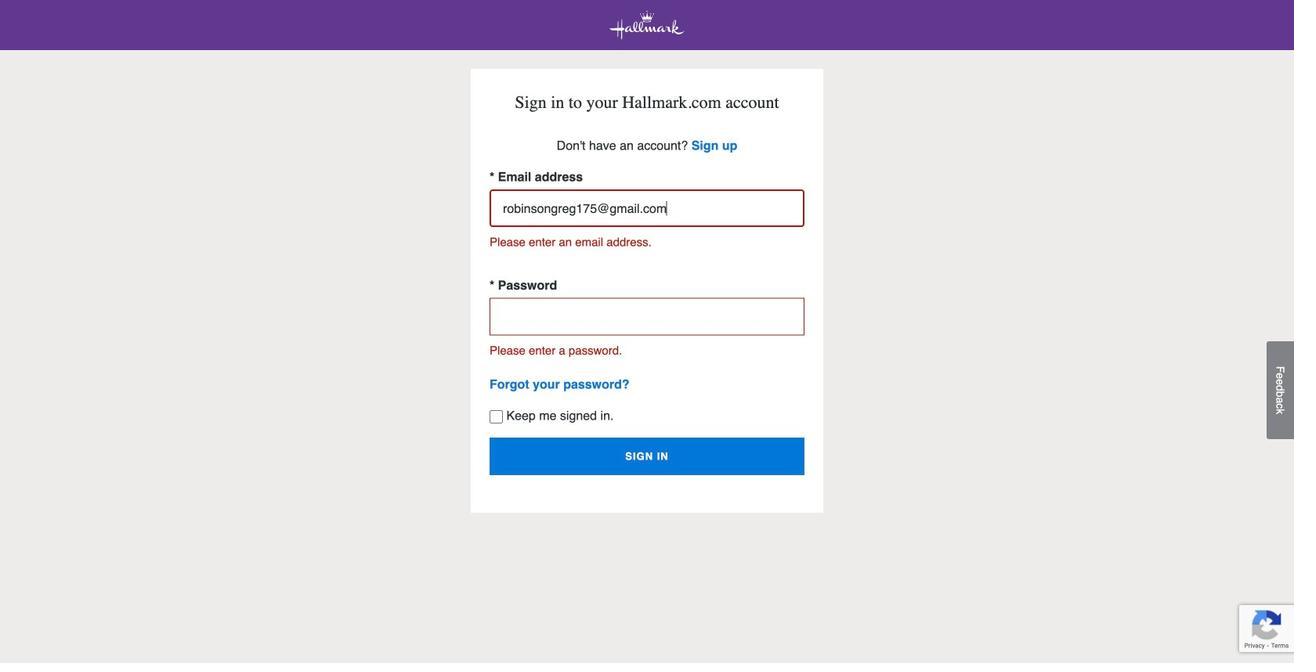 Task type: describe. For each thing, give the bounding box(es) containing it.
Keep me signed in. Select to have hallmark.com remember your username and password checkbox
[[490, 411, 503, 424]]



Task type: locate. For each thing, give the bounding box(es) containing it.
region
[[471, 69, 1295, 658]]

None password field
[[490, 298, 805, 336]]

None email field
[[490, 190, 805, 227]]



